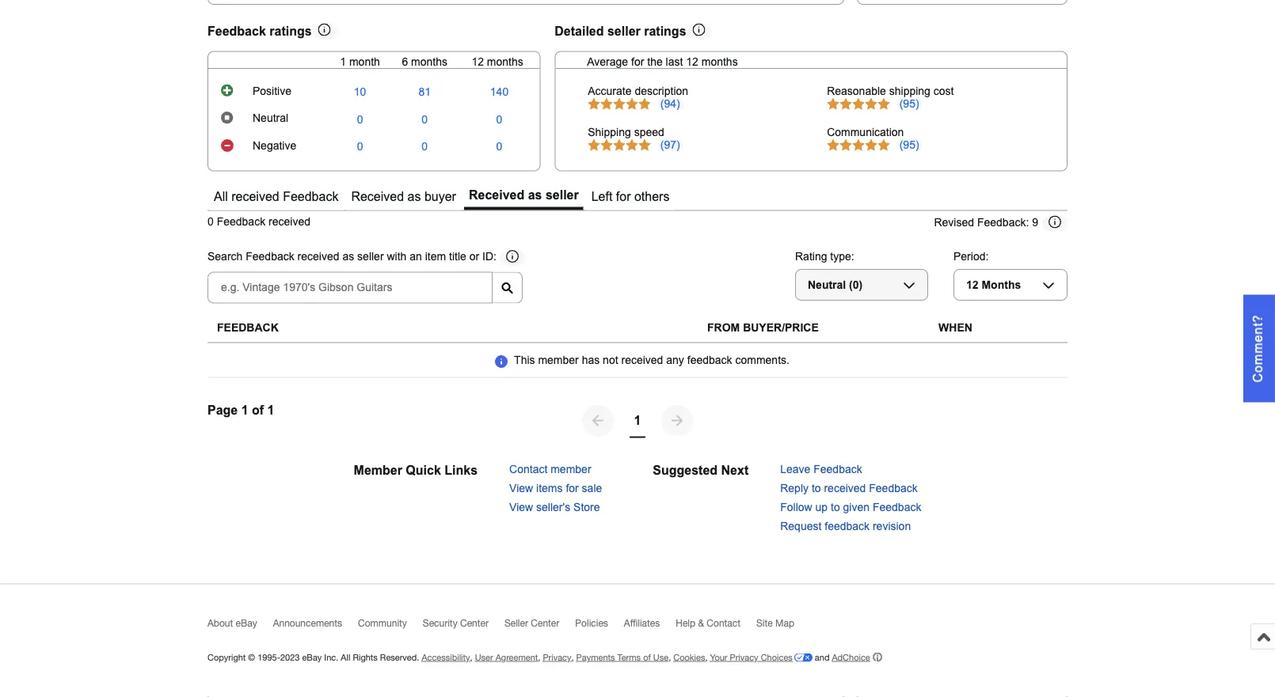 Task type: describe. For each thing, give the bounding box(es) containing it.
description
[[635, 85, 688, 98]]

neutral for neutral (0)
[[808, 279, 846, 291]]

reasonable shipping cost
[[827, 85, 954, 98]]

and adchoice
[[812, 653, 870, 663]]

received for received as buyer
[[351, 190, 404, 204]]

others
[[634, 190, 670, 204]]

140 button
[[490, 86, 509, 99]]

2 , from the left
[[538, 653, 540, 663]]

seller center link
[[504, 618, 575, 636]]

title
[[449, 251, 466, 263]]

when element
[[939, 322, 972, 334]]

shipping
[[588, 126, 631, 138]]

revised
[[934, 217, 974, 229]]

user
[[475, 653, 493, 663]]

1 privacy from the left
[[543, 653, 571, 663]]

cookies
[[673, 653, 705, 663]]

id:
[[482, 251, 496, 263]]

payments
[[576, 653, 615, 663]]

member
[[354, 464, 402, 478]]

policies
[[575, 618, 608, 629]]

months for 6 months
[[411, 56, 447, 68]]

affiliates
[[624, 618, 660, 629]]

search
[[207, 251, 243, 263]]

from buyer/price element
[[707, 322, 819, 334]]

as for seller
[[528, 188, 542, 202]]

0 horizontal spatial feedback
[[687, 354, 732, 366]]

any
[[666, 354, 684, 366]]

month
[[349, 56, 380, 68]]

and
[[815, 653, 829, 663]]

security
[[423, 618, 457, 629]]

0 vertical spatial to
[[812, 483, 821, 495]]

(94)
[[660, 98, 680, 110]]

cost
[[934, 85, 954, 98]]

privacy link
[[543, 653, 571, 663]]

feedback:
[[977, 217, 1029, 229]]

speed
[[634, 126, 664, 138]]

select the type of feedback rating you want to see element
[[795, 250, 854, 263]]

for for left
[[616, 190, 631, 204]]

follow
[[780, 502, 812, 514]]

detailed seller ratings
[[555, 24, 686, 38]]

leave
[[780, 464, 810, 476]]

received as seller
[[469, 188, 579, 202]]

sale
[[582, 483, 602, 495]]

your privacy choices link
[[710, 653, 812, 663]]

copyright
[[207, 653, 246, 663]]

community
[[358, 618, 407, 629]]

shipping speed
[[588, 126, 664, 138]]

e.g. Vintage 1970's Gibson Guitars text field
[[207, 272, 493, 304]]

4 , from the left
[[669, 653, 671, 663]]

2023
[[280, 653, 300, 663]]

1 vertical spatial all
[[341, 653, 350, 663]]

your
[[710, 653, 727, 663]]

shipping
[[889, 85, 930, 98]]

received as buyer button
[[346, 184, 461, 210]]

contact member view items for sale view seller's store
[[509, 464, 602, 514]]

site map
[[756, 618, 794, 629]]

follow up to given feedback link
[[780, 502, 921, 514]]

contact inside contact member view items for sale view seller's store
[[509, 464, 547, 476]]

3 , from the left
[[571, 653, 574, 663]]

of inside main content
[[252, 404, 264, 418]]

negative
[[253, 140, 296, 152]]

reply to received feedback link
[[780, 483, 918, 495]]

use
[[653, 653, 669, 663]]

positive
[[253, 85, 291, 97]]

(95) button for reasonable shipping cost
[[897, 98, 922, 111]]

seller's
[[536, 502, 570, 514]]

neutral (0)
[[808, 279, 863, 291]]

1 ratings from the left
[[269, 24, 312, 38]]

rights
[[353, 653, 378, 663]]

center for seller center
[[531, 618, 559, 629]]

1 vertical spatial contact
[[707, 618, 740, 629]]

received as buyer
[[351, 190, 456, 204]]

site map link
[[756, 618, 810, 636]]

0 horizontal spatial seller
[[357, 251, 384, 263]]

1 inside button
[[634, 414, 641, 428]]

page 1 of 1
[[207, 404, 274, 418]]

left for others
[[591, 190, 670, 204]]

community link
[[358, 618, 423, 636]]

feedback
[[217, 322, 279, 334]]

received inside leave feedback reply to received feedback follow up to given feedback request feedback revision
[[824, 483, 866, 495]]

94 ratings received on accurate description. click to check average rating. element
[[660, 98, 680, 110]]

an
[[410, 251, 422, 263]]

accessibility link
[[422, 653, 470, 663]]

0 feedback received
[[207, 216, 310, 228]]

1 horizontal spatial 12
[[686, 56, 698, 68]]

2 view from the top
[[509, 502, 533, 514]]

accurate description
[[588, 85, 688, 98]]

reasonable
[[827, 85, 886, 98]]

security center link
[[423, 618, 504, 636]]

center for security center
[[460, 618, 489, 629]]

12 for 12 months
[[472, 56, 484, 68]]

(97)
[[660, 139, 680, 151]]

1 month
[[340, 56, 380, 68]]

0 horizontal spatial as
[[342, 251, 354, 263]]

12 months button
[[953, 269, 1068, 301]]

leave feedback reply to received feedback follow up to given feedback request feedback revision
[[780, 464, 921, 533]]

received as seller button
[[464, 184, 583, 210]]

(95) button for communication
[[897, 139, 922, 151]]

up
[[815, 502, 828, 514]]

help
[[676, 618, 695, 629]]

1 vertical spatial to
[[831, 502, 840, 514]]

payments terms of use link
[[576, 653, 669, 663]]

about
[[207, 618, 233, 629]]

revised feedback: 9
[[934, 217, 1038, 229]]

0 vertical spatial ebay
[[236, 618, 257, 629]]

accurate
[[588, 85, 632, 98]]

reply
[[780, 483, 809, 495]]



Task type: locate. For each thing, give the bounding box(es) containing it.
all right inc.
[[341, 653, 350, 663]]

0 vertical spatial seller
[[607, 24, 640, 38]]

as left left
[[528, 188, 542, 202]]

0 horizontal spatial months
[[411, 56, 447, 68]]

received
[[469, 188, 524, 202], [351, 190, 404, 204]]

2 (95) button from the top
[[897, 139, 922, 151]]

1 horizontal spatial received
[[469, 188, 524, 202]]

as up e.g. vintage 1970's gibson guitars text box
[[342, 251, 354, 263]]

select the feedback time period you want to see element
[[953, 250, 989, 263]]

view left seller's
[[509, 502, 533, 514]]

from buyer/price
[[707, 322, 819, 334]]

seller left with
[[357, 251, 384, 263]]

center right "security"
[[460, 618, 489, 629]]

1 view from the top
[[509, 483, 533, 495]]

from
[[707, 322, 740, 334]]

all up 0 feedback received
[[214, 190, 228, 204]]

given
[[843, 502, 870, 514]]

suggested
[[653, 464, 718, 478]]

0 vertical spatial neutral
[[253, 112, 288, 124]]

1 horizontal spatial months
[[487, 56, 523, 68]]

1 vertical spatial member
[[551, 464, 591, 476]]

months right 6
[[411, 56, 447, 68]]

0 horizontal spatial 12
[[472, 56, 484, 68]]

comments.
[[735, 354, 789, 366]]

site
[[756, 618, 773, 629]]

2 center from the left
[[531, 618, 559, 629]]

security center
[[423, 618, 489, 629]]

member up "view items for sale" link
[[551, 464, 591, 476]]

ratings
[[269, 24, 312, 38], [644, 24, 686, 38]]

ratings up positive
[[269, 24, 312, 38]]

for inside 'left for others' button
[[616, 190, 631, 204]]

contact member link
[[509, 464, 591, 476]]

1 , from the left
[[470, 653, 472, 663]]

1 (95) button from the top
[[897, 98, 922, 111]]

1 vertical spatial ebay
[[302, 653, 322, 663]]

(95) button
[[897, 98, 922, 111], [897, 139, 922, 151]]

main content
[[207, 0, 1275, 559]]

buyer
[[424, 190, 456, 204]]

2 horizontal spatial as
[[528, 188, 542, 202]]

1 horizontal spatial contact
[[707, 618, 740, 629]]

0 vertical spatial (95)
[[899, 98, 919, 110]]

about ebay
[[207, 618, 257, 629]]

view
[[509, 483, 533, 495], [509, 502, 533, 514]]

member inside contact member view items for sale view seller's store
[[551, 464, 591, 476]]

(97) button
[[658, 139, 683, 151]]

95 ratings received on communication. click to check average rating. element
[[899, 139, 919, 151]]

left for others button
[[587, 184, 674, 210]]

received up e.g. vintage 1970's gibson guitars text box
[[297, 251, 339, 263]]

0 vertical spatial (95) button
[[897, 98, 922, 111]]

0 horizontal spatial privacy
[[543, 653, 571, 663]]

2 vertical spatial seller
[[357, 251, 384, 263]]

privacy down seller center link
[[543, 653, 571, 663]]

all received feedback
[[214, 190, 338, 204]]

help & contact
[[676, 618, 740, 629]]

0 horizontal spatial ratings
[[269, 24, 312, 38]]

, left user
[[470, 653, 472, 663]]

feedback right any
[[687, 354, 732, 366]]

help & contact link
[[676, 618, 756, 636]]

, left payments
[[571, 653, 574, 663]]

12 right 6 months at the top left
[[472, 56, 484, 68]]

as left the buyer
[[408, 190, 421, 204]]

feedback inside leave feedback reply to received feedback follow up to given feedback request feedback revision
[[825, 521, 870, 533]]

1
[[340, 56, 346, 68], [241, 404, 248, 418], [267, 404, 274, 418], [634, 414, 641, 428]]

(95) button down 95 ratings received on reasonable shipping cost. click to check average rating. element
[[897, 139, 922, 151]]

comment?
[[1251, 315, 1265, 383]]

feedback down follow up to given feedback link
[[825, 521, 870, 533]]

announcements link
[[273, 618, 358, 636]]

last
[[666, 56, 683, 68]]

1 horizontal spatial seller
[[546, 188, 579, 202]]

next
[[721, 464, 749, 478]]

seller inside received as seller button
[[546, 188, 579, 202]]

member
[[538, 354, 579, 366], [551, 464, 591, 476]]

ebay right the about
[[236, 618, 257, 629]]

to right up
[[831, 502, 840, 514]]

2 horizontal spatial months
[[701, 56, 738, 68]]

seller left left
[[546, 188, 579, 202]]

member for this
[[538, 354, 579, 366]]

for
[[631, 56, 644, 68], [616, 190, 631, 204], [566, 483, 579, 495]]

1 horizontal spatial as
[[408, 190, 421, 204]]

request
[[780, 521, 822, 533]]

received up 0 feedback received
[[231, 190, 279, 204]]

1 vertical spatial neutral
[[808, 279, 846, 291]]

not
[[603, 354, 618, 366]]

to
[[812, 483, 821, 495], [831, 502, 840, 514]]

12 right last
[[686, 56, 698, 68]]

0 horizontal spatial of
[[252, 404, 264, 418]]

12 months
[[966, 279, 1021, 291]]

affiliates link
[[624, 618, 676, 636]]

all received feedback button
[[209, 184, 343, 210]]

months right last
[[701, 56, 738, 68]]

rating
[[795, 250, 827, 263]]

1 vertical spatial (95) button
[[897, 139, 922, 151]]

all inside "button"
[[214, 190, 228, 204]]

12 inside popup button
[[966, 279, 979, 291]]

12 for 12 months
[[966, 279, 979, 291]]

neutral for neutral
[[253, 112, 288, 124]]

0 vertical spatial of
[[252, 404, 264, 418]]

&
[[698, 618, 704, 629]]

1 vertical spatial of
[[643, 653, 651, 663]]

average for the last 12 months
[[587, 56, 738, 68]]

months for 12 months
[[487, 56, 523, 68]]

1 horizontal spatial to
[[831, 502, 840, 514]]

as for buyer
[[408, 190, 421, 204]]

0 horizontal spatial ebay
[[236, 618, 257, 629]]

policies link
[[575, 618, 624, 636]]

items
[[536, 483, 563, 495]]

months
[[982, 279, 1021, 291]]

0 horizontal spatial received
[[351, 190, 404, 204]]

(95) down 95 ratings received on reasonable shipping cost. click to check average rating. element
[[899, 139, 919, 151]]

neutral down positive
[[253, 112, 288, 124]]

view items for sale link
[[509, 483, 602, 495]]

member left has in the bottom left of the page
[[538, 354, 579, 366]]

buyer/price
[[743, 322, 819, 334]]

about ebay link
[[207, 618, 273, 636]]

1 center from the left
[[460, 618, 489, 629]]

this member has not received any feedback comments.
[[514, 354, 789, 366]]

comment? link
[[1243, 295, 1275, 403]]

member for contact
[[551, 464, 591, 476]]

0 horizontal spatial all
[[214, 190, 228, 204]]

10
[[354, 86, 366, 98]]

feedback ratings
[[207, 24, 312, 38]]

choices
[[761, 653, 793, 663]]

leave feedback link
[[780, 464, 862, 476]]

2 months from the left
[[487, 56, 523, 68]]

0 vertical spatial contact
[[509, 464, 547, 476]]

2 horizontal spatial for
[[631, 56, 644, 68]]

has
[[582, 354, 600, 366]]

1 vertical spatial (95)
[[899, 139, 919, 151]]

2 privacy from the left
[[730, 653, 758, 663]]

feedback inside all received feedback "button"
[[283, 190, 338, 204]]

0 horizontal spatial center
[[460, 618, 489, 629]]

neutral inside neutral (0) dropdown button
[[808, 279, 846, 291]]

neutral (0) button
[[795, 269, 928, 301]]

0 vertical spatial for
[[631, 56, 644, 68]]

received up follow up to given feedback link
[[824, 483, 866, 495]]

2 horizontal spatial 12
[[966, 279, 979, 291]]

main content containing feedback ratings
[[207, 0, 1275, 559]]

1 (95) from the top
[[899, 98, 919, 110]]

months
[[411, 56, 447, 68], [487, 56, 523, 68], [701, 56, 738, 68]]

0 vertical spatial view
[[509, 483, 533, 495]]

, left cookies "link"
[[669, 653, 671, 663]]

1 horizontal spatial feedback
[[825, 521, 870, 533]]

page
[[207, 404, 238, 418]]

when
[[939, 322, 972, 334]]

left
[[591, 190, 612, 204]]

for left the
[[631, 56, 644, 68]]

1 vertical spatial seller
[[546, 188, 579, 202]]

for inside contact member view items for sale view seller's store
[[566, 483, 579, 495]]

0 horizontal spatial to
[[812, 483, 821, 495]]

or
[[469, 251, 479, 263]]

0 vertical spatial feedback
[[687, 354, 732, 366]]

1 horizontal spatial of
[[643, 653, 651, 663]]

3 months from the left
[[701, 56, 738, 68]]

0 horizontal spatial contact
[[509, 464, 547, 476]]

to down leave feedback link
[[812, 483, 821, 495]]

0 vertical spatial member
[[538, 354, 579, 366]]

1 vertical spatial for
[[616, 190, 631, 204]]

6
[[402, 56, 408, 68]]

seller
[[607, 24, 640, 38], [546, 188, 579, 202], [357, 251, 384, 263]]

1 button
[[620, 404, 655, 438]]

ebay left inc.
[[302, 653, 322, 663]]

announcements
[[273, 618, 342, 629]]

1 horizontal spatial ebay
[[302, 653, 322, 663]]

95 ratings received on reasonable shipping cost. click to check average rating. element
[[899, 98, 919, 110]]

5 , from the left
[[705, 653, 708, 663]]

detailed
[[555, 24, 604, 38]]

months up "140" in the top of the page
[[487, 56, 523, 68]]

contact right &
[[707, 618, 740, 629]]

0
[[357, 113, 363, 126], [422, 113, 428, 126], [496, 113, 502, 126], [357, 141, 363, 153], [422, 141, 428, 153], [496, 141, 502, 153], [207, 216, 214, 228]]

for right left
[[616, 190, 631, 204]]

0 vertical spatial all
[[214, 190, 228, 204]]

feedback element
[[217, 322, 279, 334]]

1 horizontal spatial ratings
[[644, 24, 686, 38]]

copyright © 1995-2023 ebay inc. all rights reserved. accessibility , user agreement , privacy , payments terms of use , cookies , your privacy choices
[[207, 653, 793, 663]]

request feedback revision link
[[780, 521, 911, 533]]

(95) for reasonable shipping cost
[[899, 98, 919, 110]]

12 months
[[472, 56, 523, 68]]

1 horizontal spatial center
[[531, 618, 559, 629]]

accessibility
[[422, 653, 470, 663]]

1 vertical spatial feedback
[[825, 521, 870, 533]]

1995-
[[258, 653, 280, 663]]

of left use
[[643, 653, 651, 663]]

privacy right your
[[730, 653, 758, 663]]

received left the buyer
[[351, 190, 404, 204]]

2 vertical spatial for
[[566, 483, 579, 495]]

for for average
[[631, 56, 644, 68]]

6 months
[[402, 56, 447, 68]]

received inside "button"
[[231, 190, 279, 204]]

2 (95) from the top
[[899, 139, 919, 151]]

contact
[[509, 464, 547, 476], [707, 618, 740, 629]]

1 horizontal spatial privacy
[[730, 653, 758, 663]]

user agreement link
[[475, 653, 538, 663]]

of right page
[[252, 404, 264, 418]]

received right the buyer
[[469, 188, 524, 202]]

reserved.
[[380, 653, 419, 663]]

(95) down shipping
[[899, 98, 919, 110]]

center right seller
[[531, 618, 559, 629]]

neutral down rating type:
[[808, 279, 846, 291]]

map
[[775, 618, 794, 629]]

10 button
[[354, 86, 366, 99]]

store
[[573, 502, 600, 514]]

, left the privacy link
[[538, 653, 540, 663]]

97 ratings received on shipping speed. click to check average rating. element
[[660, 139, 680, 151]]

received right not
[[621, 354, 663, 366]]

quick
[[406, 464, 441, 478]]

(95) for communication
[[899, 139, 919, 151]]

period:
[[953, 250, 989, 263]]

2 ratings from the left
[[644, 24, 686, 38]]

2 horizontal spatial seller
[[607, 24, 640, 38]]

1 months from the left
[[411, 56, 447, 68]]

(95) button down shipping
[[897, 98, 922, 111]]

1 horizontal spatial neutral
[[808, 279, 846, 291]]

seller up the average
[[607, 24, 640, 38]]

1 navigation
[[582, 404, 693, 438]]

received down all received feedback "button"
[[269, 216, 310, 228]]

received for received as seller
[[469, 188, 524, 202]]

, left your
[[705, 653, 708, 663]]

seller center
[[504, 618, 559, 629]]

revision
[[873, 521, 911, 533]]

ratings up average for the last 12 months
[[644, 24, 686, 38]]

12 down select the feedback time period you want to see element
[[966, 279, 979, 291]]

1 horizontal spatial for
[[616, 190, 631, 204]]

,
[[470, 653, 472, 663], [538, 653, 540, 663], [571, 653, 574, 663], [669, 653, 671, 663], [705, 653, 708, 663]]

140
[[490, 86, 509, 98]]

feedback
[[207, 24, 266, 38], [283, 190, 338, 204], [217, 216, 265, 228], [246, 251, 294, 263], [814, 464, 862, 476], [869, 483, 918, 495], [873, 502, 921, 514]]

view left "items"
[[509, 483, 533, 495]]

1 vertical spatial view
[[509, 502, 533, 514]]

contact up "items"
[[509, 464, 547, 476]]

0 horizontal spatial for
[[566, 483, 579, 495]]

0 horizontal spatial neutral
[[253, 112, 288, 124]]

1 horizontal spatial all
[[341, 653, 350, 663]]

for left the sale
[[566, 483, 579, 495]]



Task type: vqa. For each thing, say whether or not it's contained in the screenshot.
"Site Map"
yes



